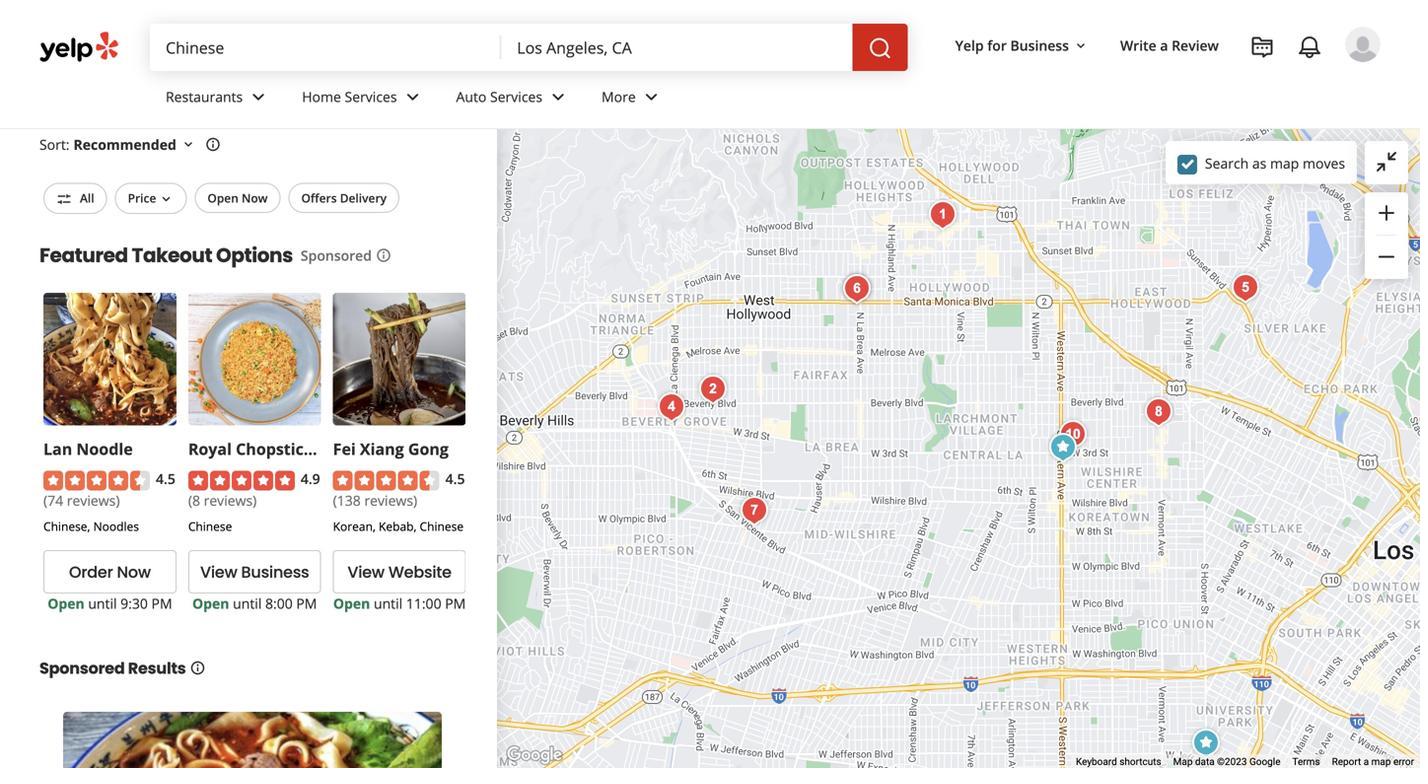 Task type: describe. For each thing, give the bounding box(es) containing it.
open until 11:00 pm
[[333, 594, 466, 613]]

sort:
[[39, 135, 70, 154]]

as
[[1252, 154, 1267, 172]]

more
[[602, 87, 636, 106]]

yelp for business
[[955, 36, 1069, 55]]

royal
[[188, 438, 232, 460]]

filters group
[[39, 183, 403, 214]]

view business link
[[188, 550, 321, 594]]

things to do, nail salons, plumbers text field
[[150, 24, 501, 71]]

now for open now
[[242, 190, 268, 206]]

0 vertical spatial restaurants
[[96, 45, 169, 62]]

24 chevron down v2 image for auto services
[[546, 85, 570, 109]]

featured takeout options
[[39, 241, 293, 269]]

zoom out image
[[1375, 245, 1398, 269]]

0 vertical spatial restaurants link
[[96, 45, 169, 62]]

for
[[987, 36, 1007, 55]]

view business
[[200, 561, 309, 583]]

(74
[[43, 491, 63, 510]]

sponsored for sponsored results
[[39, 657, 125, 680]]

16 chevron down v2 image for recommended
[[180, 137, 196, 153]]

noodles
[[93, 518, 139, 535]]

9:30
[[120, 594, 148, 613]]

offers delivery button
[[288, 183, 399, 213]]

open now button
[[195, 183, 281, 213]]

lan
[[43, 438, 72, 460]]

fei xiang gong
[[333, 438, 449, 460]]

16 chevron right v2 image
[[176, 46, 192, 62]]

1 vertical spatial restaurants link
[[150, 71, 286, 128]]

chinese inside top 10 best chinese near los angeles, california
[[172, 62, 269, 95]]

top 10 best chinese near los angeles, california
[[39, 62, 373, 126]]

home
[[302, 87, 341, 106]]

google image
[[502, 743, 567, 768]]

report a map error
[[1332, 756, 1414, 768]]

open until 9:30 pm
[[48, 594, 172, 613]]

takeout
[[132, 241, 212, 269]]

order now link
[[43, 550, 176, 594]]

shortcuts
[[1120, 756, 1161, 768]]

delivery
[[340, 190, 387, 206]]

open for view website
[[333, 594, 370, 613]]

home services
[[302, 87, 397, 106]]

top
[[39, 62, 83, 95]]

(8
[[188, 491, 200, 510]]

chinese, noodles
[[43, 518, 139, 535]]

notifications image
[[1298, 36, 1321, 59]]

open now
[[207, 190, 268, 206]]

pm for website
[[445, 594, 466, 613]]

view website
[[347, 561, 451, 583]]

angeles,
[[39, 93, 142, 126]]

(138
[[333, 491, 361, 510]]

bob b. image
[[1345, 27, 1381, 62]]

map data ©2023 google
[[1173, 756, 1281, 768]]

chinese right 16 chevron right v2 icon
[[200, 45, 245, 62]]

0 horizontal spatial 16 info v2 image
[[190, 660, 206, 676]]

open for order now
[[48, 594, 84, 613]]

more link
[[586, 71, 679, 128]]

yelp for yelp for business
[[955, 36, 984, 55]]

a for write
[[1160, 36, 1168, 55]]

reviews) for now
[[67, 491, 120, 510]]

offers
[[301, 190, 337, 206]]

fei xiang gong image
[[1043, 428, 1083, 467]]

now for order now
[[117, 561, 151, 583]]

chinese,
[[43, 518, 90, 535]]

zoom in image
[[1375, 201, 1398, 225]]

fortune house chinese cuisine image
[[735, 491, 774, 531]]

auto
[[456, 87, 487, 106]]

near
[[273, 62, 330, 95]]

write
[[1120, 36, 1156, 55]]

order
[[69, 561, 113, 583]]

4.9
[[301, 470, 320, 488]]

hoys wok chinese food image
[[652, 388, 691, 427]]

bao dim sum house image
[[693, 370, 733, 409]]

review
[[1172, 36, 1219, 55]]

16 chevron down v2 image for yelp for business
[[1073, 38, 1089, 54]]

until for business
[[233, 594, 262, 613]]

map region
[[352, 61, 1420, 768]]

4.5 star rating image for order
[[43, 471, 150, 491]]

california
[[147, 93, 263, 126]]

lan noodle link
[[43, 438, 133, 460]]

lan noodle
[[43, 438, 133, 460]]

lan noodle image
[[837, 269, 877, 309]]

0 vertical spatial 16 info v2 image
[[376, 248, 391, 263]]

royal chopsticks link
[[188, 438, 321, 460]]

keyboard shortcuts
[[1076, 756, 1161, 768]]

10
[[88, 62, 112, 95]]

chinese right kebab,
[[420, 518, 464, 535]]

search as map moves
[[1205, 154, 1345, 172]]

price button
[[115, 183, 187, 214]]

view for view business
[[200, 561, 237, 583]]

error
[[1393, 756, 1414, 768]]

data
[[1195, 756, 1215, 768]]

terms
[[1292, 756, 1320, 768]]

report
[[1332, 756, 1361, 768]]

user actions element
[[939, 25, 1408, 146]]

16 chevron right v2 image
[[73, 46, 89, 62]]

keyboard
[[1076, 756, 1117, 768]]

chinese trendy food image
[[1186, 724, 1226, 763]]

royal chopsticks
[[188, 438, 321, 460]]

yelp for business button
[[947, 28, 1097, 63]]

recommended
[[73, 135, 176, 154]]

korean, kebab, chinese
[[333, 518, 464, 535]]

services for auto services
[[490, 87, 542, 106]]

map for error
[[1371, 756, 1391, 768]]

pm for business
[[296, 594, 317, 613]]

auto services link
[[440, 71, 586, 128]]

chopsticks
[[236, 438, 321, 460]]

gong
[[408, 438, 449, 460]]

write a review
[[1120, 36, 1219, 55]]

business categories element
[[150, 71, 1381, 128]]



Task type: vqa. For each thing, say whether or not it's contained in the screenshot.


Task type: locate. For each thing, give the bounding box(es) containing it.
business right for
[[1010, 36, 1069, 55]]

4.5 (74 reviews)
[[43, 470, 175, 510]]

pm
[[151, 594, 172, 613], [296, 594, 317, 613], [445, 594, 466, 613]]

0 horizontal spatial 4.5
[[156, 470, 175, 488]]

open until 8:00 pm
[[192, 594, 317, 613]]

0 vertical spatial map
[[1270, 154, 1299, 172]]

until left 8:00
[[233, 594, 262, 613]]

0 horizontal spatial map
[[1270, 154, 1299, 172]]

search image
[[868, 37, 892, 60]]

0 horizontal spatial now
[[117, 561, 151, 583]]

1 horizontal spatial 4.5
[[445, 470, 465, 488]]

sponsored for sponsored
[[301, 246, 372, 265]]

view
[[200, 561, 237, 583], [347, 561, 385, 583]]

pine & crane image
[[1226, 268, 1265, 308]]

price
[[128, 190, 156, 206]]

1 horizontal spatial map
[[1371, 756, 1391, 768]]

featured
[[39, 241, 128, 269]]

business inside button
[[1010, 36, 1069, 55]]

2 pm from the left
[[296, 594, 317, 613]]

sponsored down "offers delivery" button
[[301, 246, 372, 265]]

1 vertical spatial a
[[1364, 756, 1369, 768]]

reviews) inside 4.5 (74 reviews)
[[67, 491, 120, 510]]

©2023
[[1217, 756, 1247, 768]]

3 until from the left
[[374, 594, 403, 613]]

4.5 star rating image
[[43, 471, 150, 491], [333, 471, 439, 491]]

11:00
[[406, 594, 441, 613]]

noodle
[[76, 438, 133, 460]]

0 horizontal spatial pm
[[151, 594, 172, 613]]

until for website
[[374, 594, 403, 613]]

1 horizontal spatial now
[[242, 190, 268, 206]]

0 vertical spatial a
[[1160, 36, 1168, 55]]

yelp left for
[[955, 36, 984, 55]]

0 vertical spatial 16 chevron down v2 image
[[1073, 38, 1089, 54]]

0 horizontal spatial business
[[241, 561, 309, 583]]

restaurants left 16 chevron right v2 icon
[[96, 45, 169, 62]]

now up options
[[242, 190, 268, 206]]

open down 16 info v2 image on the top of page
[[207, 190, 238, 206]]

open down the view website
[[333, 594, 370, 613]]

write a review link
[[1112, 28, 1227, 63]]

recommended button
[[73, 135, 196, 154]]

now
[[242, 190, 268, 206], [117, 561, 151, 583]]

1 horizontal spatial 24 chevron down v2 image
[[401, 85, 425, 109]]

projects image
[[1250, 36, 1274, 59]]

none field up 24 chevron down v2 image
[[501, 24, 853, 71]]

1 4.5 star rating image from the left
[[43, 471, 150, 491]]

2 horizontal spatial until
[[374, 594, 403, 613]]

pm for now
[[151, 594, 172, 613]]

all button
[[43, 183, 107, 214]]

0 horizontal spatial 4.5 star rating image
[[43, 471, 150, 491]]

none field up home
[[150, 24, 501, 71]]

24 chevron down v2 image left near
[[247, 85, 270, 109]]

0 vertical spatial sponsored
[[301, 246, 372, 265]]

lan noodle image
[[837, 269, 877, 309]]

a right report
[[1364, 756, 1369, 768]]

0 vertical spatial business
[[1010, 36, 1069, 55]]

yelp
[[955, 36, 984, 55], [39, 45, 65, 62]]

reviews) up kebab,
[[364, 491, 417, 510]]

4.5 star rating image down xiang
[[333, 471, 439, 491]]

terms link
[[1292, 756, 1320, 768]]

until left 9:30
[[88, 594, 117, 613]]

24 chevron down v2 image
[[640, 85, 663, 109]]

chinese down (8
[[188, 518, 232, 535]]

restaurants down 16 chevron right v2 icon
[[166, 87, 243, 106]]

reviews) inside 4.9 (8 reviews)
[[204, 491, 257, 510]]

a
[[1160, 36, 1168, 55], [1364, 756, 1369, 768]]

16 chevron down v2 image
[[158, 191, 174, 207]]

1 vertical spatial 16 info v2 image
[[190, 660, 206, 676]]

1 horizontal spatial business
[[1010, 36, 1069, 55]]

4.5 inside 4.5 (138 reviews)
[[445, 470, 465, 488]]

1 horizontal spatial services
[[490, 87, 542, 106]]

map
[[1173, 756, 1193, 768]]

1 4.5 from the left
[[156, 470, 175, 488]]

collapse map image
[[1375, 150, 1398, 173]]

home services link
[[286, 71, 440, 128]]

1 none field from the left
[[150, 24, 501, 71]]

16 chevron down v2 image left write
[[1073, 38, 1089, 54]]

4.5 star rating image down noodle
[[43, 471, 150, 491]]

16 filter v2 image
[[56, 191, 72, 207]]

order now
[[69, 561, 151, 583]]

open for view business
[[192, 594, 229, 613]]

4.5 inside 4.5 (74 reviews)
[[156, 470, 175, 488]]

16 chevron down v2 image
[[1073, 38, 1089, 54], [180, 137, 196, 153]]

1 vertical spatial business
[[241, 561, 309, 583]]

services right home
[[345, 87, 397, 106]]

1 services from the left
[[345, 87, 397, 106]]

map left the error
[[1371, 756, 1391, 768]]

reviews) inside 4.5 (138 reviews)
[[364, 491, 417, 510]]

4.5 (138 reviews)
[[333, 470, 465, 510]]

sponsored down open until 9:30 pm
[[39, 657, 125, 680]]

keyboard shortcuts button
[[1076, 755, 1161, 768]]

2 services from the left
[[490, 87, 542, 106]]

yelp link
[[39, 45, 65, 62]]

0 horizontal spatial view
[[200, 561, 237, 583]]

search
[[1205, 154, 1249, 172]]

16 chevron down v2 image inside yelp for business button
[[1073, 38, 1089, 54]]

2 horizontal spatial reviews)
[[364, 491, 417, 510]]

1 vertical spatial restaurants
[[166, 87, 243, 106]]

16 info v2 image right results
[[190, 660, 206, 676]]

until for now
[[88, 594, 117, 613]]

all
[[80, 190, 94, 206]]

map
[[1270, 154, 1299, 172], [1371, 756, 1391, 768]]

1 pm from the left
[[151, 594, 172, 613]]

1 reviews) from the left
[[67, 491, 120, 510]]

reviews)
[[67, 491, 120, 510], [204, 491, 257, 510], [364, 491, 417, 510]]

1 vertical spatial now
[[117, 561, 151, 583]]

open inside open now button
[[207, 190, 238, 206]]

24 chevron down v2 image for home services
[[401, 85, 425, 109]]

open
[[207, 190, 238, 206], [48, 594, 84, 613], [192, 594, 229, 613], [333, 594, 370, 613]]

restaurants inside business categories element
[[166, 87, 243, 106]]

2 4.5 star rating image from the left
[[333, 471, 439, 491]]

pm right 9:30
[[151, 594, 172, 613]]

sponsored
[[301, 246, 372, 265], [39, 657, 125, 680]]

1 horizontal spatial reviews)
[[204, 491, 257, 510]]

2 24 chevron down v2 image from the left
[[401, 85, 425, 109]]

24 chevron down v2 image inside 'auto services' 'link'
[[546, 85, 570, 109]]

pm right 8:00
[[296, 594, 317, 613]]

reviews) down 4.9 star rating image
[[204, 491, 257, 510]]

restaurants link
[[96, 45, 169, 62], [150, 71, 286, 128]]

24 chevron down v2 image left auto
[[401, 85, 425, 109]]

services inside 'link'
[[490, 87, 542, 106]]

0 horizontal spatial 16 chevron down v2 image
[[180, 137, 196, 153]]

view website link
[[333, 550, 466, 594]]

view up the open until 8:00 pm
[[200, 561, 237, 583]]

1 horizontal spatial view
[[347, 561, 385, 583]]

yelp for yelp link
[[39, 45, 65, 62]]

24 chevron down v2 image for restaurants
[[247, 85, 270, 109]]

1 horizontal spatial pm
[[296, 594, 317, 613]]

report a map error link
[[1332, 756, 1414, 768]]

1 until from the left
[[88, 594, 117, 613]]

3 pm from the left
[[445, 594, 466, 613]]

reviews) for business
[[204, 491, 257, 510]]

xiang
[[360, 438, 404, 460]]

2 until from the left
[[233, 594, 262, 613]]

map for moves
[[1270, 154, 1299, 172]]

google
[[1249, 756, 1281, 768]]

4.5 star rating image for view
[[333, 471, 439, 491]]

los
[[335, 62, 373, 95]]

0 horizontal spatial reviews)
[[67, 491, 120, 510]]

now up 9:30
[[117, 561, 151, 583]]

services right auto
[[490, 87, 542, 106]]

none field the address, neighborhood, city, state or zip
[[501, 24, 853, 71]]

16 info v2 image
[[205, 137, 221, 153]]

reviews) up chinese, noodles on the bottom left
[[67, 491, 120, 510]]

4.9 star rating image
[[188, 471, 295, 491]]

yelp left 16 chevron right v2 image at the top left of page
[[39, 45, 65, 62]]

restaurants link left 16 chevron right v2 icon
[[96, 45, 169, 62]]

2 horizontal spatial pm
[[445, 594, 466, 613]]

1 horizontal spatial until
[[233, 594, 262, 613]]

1 view from the left
[[200, 561, 237, 583]]

group
[[1365, 192, 1408, 279]]

1 horizontal spatial a
[[1364, 756, 1369, 768]]

services for home services
[[345, 87, 397, 106]]

business up 8:00
[[241, 561, 309, 583]]

reviews) for website
[[364, 491, 417, 510]]

0 horizontal spatial yelp
[[39, 45, 65, 62]]

zzamong image
[[1053, 415, 1093, 455]]

1 vertical spatial sponsored
[[39, 657, 125, 680]]

2 view from the left
[[347, 561, 385, 583]]

business
[[1010, 36, 1069, 55], [241, 561, 309, 583]]

1 vertical spatial map
[[1371, 756, 1391, 768]]

fei xiang gong link
[[333, 438, 449, 460]]

sponsored results
[[39, 657, 186, 680]]

a right write
[[1160, 36, 1168, 55]]

a for report
[[1364, 756, 1369, 768]]

1 horizontal spatial yelp
[[955, 36, 984, 55]]

0 horizontal spatial services
[[345, 87, 397, 106]]

2 none field from the left
[[501, 24, 853, 71]]

restaurants
[[96, 45, 169, 62], [166, 87, 243, 106]]

view for view website
[[347, 561, 385, 583]]

address, neighborhood, city, state or zip text field
[[501, 24, 853, 71]]

1 24 chevron down v2 image from the left
[[247, 85, 270, 109]]

1 horizontal spatial 16 info v2 image
[[376, 248, 391, 263]]

yelp inside yelp for business button
[[955, 36, 984, 55]]

3 reviews) from the left
[[364, 491, 417, 510]]

1 vertical spatial 16 chevron down v2 image
[[180, 137, 196, 153]]

now inside button
[[242, 190, 268, 206]]

map right as on the right of the page
[[1270, 154, 1299, 172]]

24 chevron down v2 image
[[247, 85, 270, 109], [401, 85, 425, 109], [546, 85, 570, 109]]

4.5 for order now
[[156, 470, 175, 488]]

options
[[216, 241, 293, 269]]

2 4.5 from the left
[[445, 470, 465, 488]]

1 horizontal spatial 16 chevron down v2 image
[[1073, 38, 1089, 54]]

offers delivery
[[301, 190, 387, 206]]

until
[[88, 594, 117, 613], [233, 594, 262, 613], [374, 594, 403, 613]]

2 horizontal spatial 24 chevron down v2 image
[[546, 85, 570, 109]]

2 reviews) from the left
[[204, 491, 257, 510]]

restaurants link up 16 info v2 image on the top of page
[[150, 71, 286, 128]]

moves
[[1303, 154, 1345, 172]]

services
[[345, 87, 397, 106], [490, 87, 542, 106]]

4.9 (8 reviews)
[[188, 470, 320, 510]]

None search field
[[150, 24, 908, 71]]

4.5 for view website
[[445, 470, 465, 488]]

until down the view website
[[374, 594, 403, 613]]

0 horizontal spatial until
[[88, 594, 117, 613]]

3 24 chevron down v2 image from the left
[[546, 85, 570, 109]]

0 vertical spatial now
[[242, 190, 268, 206]]

chinese up 16 info v2 image on the top of page
[[172, 62, 269, 95]]

website
[[388, 561, 451, 583]]

korean,
[[333, 518, 376, 535]]

open down order
[[48, 594, 84, 613]]

0 horizontal spatial sponsored
[[39, 657, 125, 680]]

16 chevron down v2 image left 16 info v2 image on the top of page
[[180, 137, 196, 153]]

8:00
[[265, 594, 293, 613]]

open down view business
[[192, 594, 229, 613]]

none field things to do, nail salons, plumbers
[[150, 24, 501, 71]]

view up open until 11:00 pm
[[347, 561, 385, 583]]

pm right '11:00'
[[445, 594, 466, 613]]

24 chevron down v2 image inside home services link
[[401, 85, 425, 109]]

sea dragon chinese restaurant image
[[1139, 392, 1178, 432]]

auto services
[[456, 87, 542, 106]]

16 info v2 image down delivery
[[376, 248, 391, 263]]

None field
[[150, 24, 501, 71], [501, 24, 853, 71]]

24 chevron down v2 image right 'auto services'
[[546, 85, 570, 109]]

1 horizontal spatial 4.5 star rating image
[[333, 471, 439, 491]]

0 horizontal spatial 24 chevron down v2 image
[[247, 85, 270, 109]]

1 horizontal spatial sponsored
[[301, 246, 372, 265]]

fei
[[333, 438, 356, 460]]

best
[[116, 62, 168, 95]]

results
[[128, 657, 186, 680]]

kebab,
[[379, 518, 417, 535]]

4.5
[[156, 470, 175, 488], [445, 470, 465, 488]]

0 horizontal spatial a
[[1160, 36, 1168, 55]]

16 chevron down v2 image inside recommended 'dropdown button'
[[180, 137, 196, 153]]

hui tou xiang image
[[923, 195, 963, 235]]

16 info v2 image
[[376, 248, 391, 263], [190, 660, 206, 676]]



